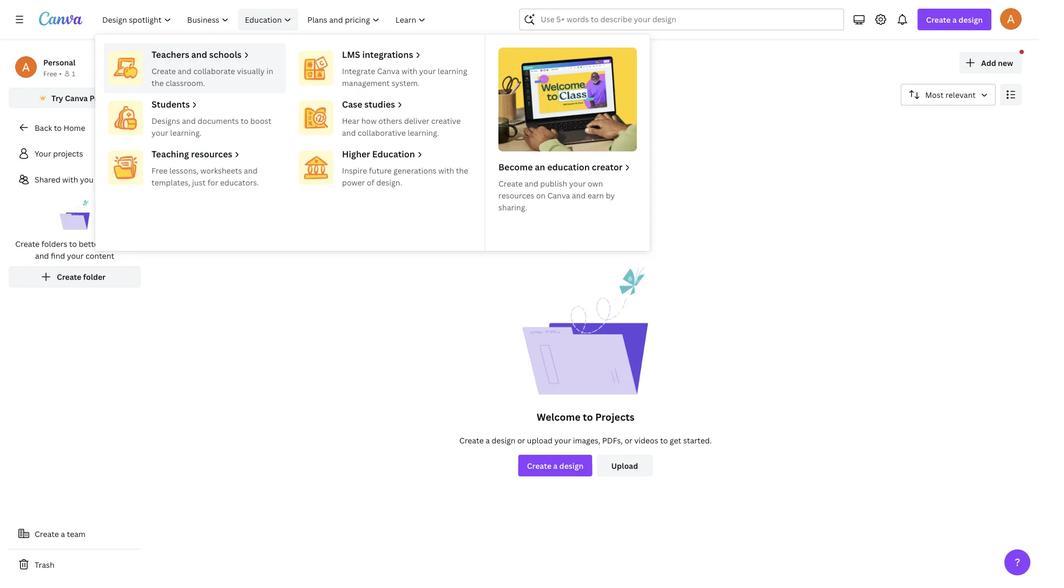Task type: describe. For each thing, give the bounding box(es) containing it.
a inside create a design dropdown button
[[953, 14, 958, 25]]

videos
[[635, 436, 659, 446]]

free lessons, worksheets and templates, just for educators.
[[152, 165, 259, 188]]

boost
[[250, 116, 272, 126]]

create inside dropdown button
[[927, 14, 951, 25]]

create inside button
[[527, 461, 552, 471]]

higher education
[[342, 148, 415, 160]]

lessons,
[[169, 165, 199, 176]]

•
[[59, 69, 62, 78]]

Sort by button
[[902, 84, 997, 106]]

welcome
[[537, 411, 581, 424]]

education button
[[238, 9, 299, 30]]

starred
[[191, 163, 218, 174]]

back to home link
[[9, 117, 141, 139]]

1 vertical spatial projects
[[596, 411, 635, 424]]

learning. inside the designs and documents to boost your learning.
[[170, 128, 202, 138]]

design for create a design button
[[560, 461, 584, 471]]

future
[[369, 165, 392, 176]]

case studies
[[342, 99, 395, 110]]

to right back
[[54, 123, 62, 133]]

add new button
[[960, 52, 1023, 74]]

better
[[79, 239, 102, 249]]

classroom.
[[166, 78, 205, 88]]

create folders to better organize and find your content
[[15, 239, 134, 261]]

studies
[[365, 99, 395, 110]]

teachers
[[152, 49, 189, 60]]

1 or from the left
[[518, 436, 526, 446]]

teachers and schools
[[152, 49, 242, 60]]

education inside menu
[[373, 148, 415, 160]]

your projects link
[[9, 143, 141, 165]]

to left get
[[661, 436, 668, 446]]

organize
[[104, 239, 134, 249]]

new
[[999, 58, 1014, 68]]

try
[[51, 93, 63, 103]]

back
[[35, 123, 52, 133]]

collaborative
[[358, 128, 406, 138]]

a inside create a team button
[[61, 529, 65, 540]]

your inside the designs and documents to boost your learning.
[[152, 128, 168, 138]]

education
[[548, 161, 590, 173]]

to up images,
[[583, 411, 593, 424]]

create and publish your own resources on canva and earn by sharing.
[[499, 178, 615, 213]]

create a team button
[[9, 524, 141, 545]]

create a design button
[[918, 9, 992, 30]]

uploads link
[[296, 149, 435, 188]]

trash
[[35, 560, 54, 571]]

inspire
[[342, 165, 367, 176]]

learning. inside hear how others deliver creative and collaborative learning.
[[408, 128, 440, 138]]

top level navigation element
[[95, 9, 650, 251]]

free for free lessons, worksheets and templates, just for educators.
[[152, 165, 168, 176]]

by
[[606, 190, 615, 201]]

designs
[[152, 116, 180, 126]]

become an education creator
[[499, 161, 623, 173]]

and inside the designs and documents to boost your learning.
[[182, 116, 196, 126]]

with inside inspire future generations with the power of design.
[[439, 165, 455, 176]]

teaching
[[152, 148, 189, 160]]

apple lee image
[[1001, 8, 1023, 30]]

collaborate
[[193, 66, 235, 76]]

earn
[[588, 190, 604, 201]]

2 or from the left
[[625, 436, 633, 446]]

try canva pro
[[51, 93, 102, 103]]

and left earn
[[572, 190, 586, 201]]

create inside create and collaborate visually in the classroom.
[[152, 66, 176, 76]]

higher
[[342, 148, 370, 160]]

a inside create a design button
[[554, 461, 558, 471]]

visually
[[237, 66, 265, 76]]

canva inside create and publish your own resources on canva and earn by sharing.
[[548, 190, 570, 201]]

your inside 'integrate canva with your learning management system.'
[[419, 66, 436, 76]]

education menu
[[95, 35, 650, 251]]

0 horizontal spatial resources
[[191, 148, 232, 160]]

power
[[342, 177, 365, 188]]

an
[[535, 161, 546, 173]]

create folder button
[[9, 266, 141, 288]]

add
[[982, 58, 997, 68]]

for
[[208, 177, 218, 188]]

hear how others deliver creative and collaborative learning.
[[342, 116, 461, 138]]

and up collaborate
[[191, 49, 207, 60]]

create inside create and publish your own resources on canva and earn by sharing.
[[499, 178, 523, 189]]

upload
[[612, 461, 639, 471]]

generations
[[394, 165, 437, 176]]

your inside create folders to better organize and find your content
[[67, 251, 84, 261]]

create a design for create a design button
[[527, 461, 584, 471]]

schools
[[209, 49, 242, 60]]

the inside inspire future generations with the power of design.
[[456, 165, 469, 176]]

on
[[537, 190, 546, 201]]

your
[[35, 149, 51, 159]]

lms
[[342, 49, 361, 60]]



Task type: vqa. For each thing, say whether or not it's contained in the screenshot.
top 'chances'
no



Task type: locate. For each thing, give the bounding box(es) containing it.
students
[[152, 99, 190, 110]]

to inside create folders to better organize and find your content
[[69, 239, 77, 249]]

with up system.
[[402, 66, 418, 76]]

others
[[379, 116, 403, 126]]

2 learning. from the left
[[408, 128, 440, 138]]

0 horizontal spatial with
[[62, 175, 78, 185]]

2 vertical spatial canva
[[548, 190, 570, 201]]

Search search field
[[541, 9, 823, 30]]

and inside create and collaborate visually in the classroom.
[[178, 66, 192, 76]]

your inside create and publish your own resources on canva and earn by sharing.
[[570, 178, 586, 189]]

create
[[927, 14, 951, 25], [152, 66, 176, 76], [499, 178, 523, 189], [15, 239, 40, 249], [57, 272, 81, 282], [460, 436, 484, 446], [527, 461, 552, 471], [35, 529, 59, 540]]

0 vertical spatial free
[[43, 69, 57, 78]]

a
[[953, 14, 958, 25], [486, 436, 490, 446], [554, 461, 558, 471], [61, 529, 65, 540]]

resources inside create and publish your own resources on canva and earn by sharing.
[[499, 190, 535, 201]]

design for create a design dropdown button
[[959, 14, 984, 25]]

0 vertical spatial resources
[[191, 148, 232, 160]]

in
[[267, 66, 273, 76]]

canva right try
[[65, 93, 88, 103]]

upload button
[[597, 455, 653, 477]]

design inside dropdown button
[[959, 14, 984, 25]]

design left upload
[[492, 436, 516, 446]]

1 vertical spatial canva
[[65, 93, 88, 103]]

education up future at left
[[373, 148, 415, 160]]

create a design
[[927, 14, 984, 25], [527, 461, 584, 471]]

just
[[192, 177, 206, 188]]

0 horizontal spatial the
[[152, 78, 164, 88]]

2 horizontal spatial canva
[[548, 190, 570, 201]]

welcome to projects
[[537, 411, 635, 424]]

integrate canva with your learning management system.
[[342, 66, 468, 88]]

to inside the designs and documents to boost your learning.
[[241, 116, 249, 126]]

projects up pdfs,
[[596, 411, 635, 424]]

deliver
[[404, 116, 430, 126]]

0 horizontal spatial projects
[[149, 51, 222, 75]]

to
[[241, 116, 249, 126], [54, 123, 62, 133], [69, 239, 77, 249], [583, 411, 593, 424], [661, 436, 668, 446]]

0 horizontal spatial design
[[492, 436, 516, 446]]

0 vertical spatial the
[[152, 78, 164, 88]]

find
[[51, 251, 65, 261]]

publish
[[541, 178, 568, 189]]

most
[[926, 90, 944, 100]]

canva inside 'integrate canva with your learning management system.'
[[377, 66, 400, 76]]

creator
[[592, 161, 623, 173]]

educators.
[[220, 177, 259, 188]]

your down designs
[[152, 128, 168, 138]]

case
[[342, 99, 363, 110]]

templates,
[[152, 177, 190, 188]]

with right generations
[[439, 165, 455, 176]]

projects up classroom.
[[149, 51, 222, 75]]

free
[[43, 69, 57, 78], [152, 165, 168, 176]]

create a design for create a design dropdown button
[[927, 14, 984, 25]]

None search field
[[520, 9, 845, 30]]

your up system.
[[419, 66, 436, 76]]

your right the find
[[67, 251, 84, 261]]

0 horizontal spatial education
[[245, 14, 282, 25]]

and down "hear"
[[342, 128, 356, 138]]

canva down publish
[[548, 190, 570, 201]]

1 vertical spatial education
[[373, 148, 415, 160]]

creative
[[432, 116, 461, 126]]

canva down the "integrations"
[[377, 66, 400, 76]]

shared
[[35, 175, 61, 185]]

0 horizontal spatial create a design
[[527, 461, 584, 471]]

resources
[[191, 148, 232, 160], [499, 190, 535, 201]]

learning. down "deliver"
[[408, 128, 440, 138]]

0 vertical spatial canva
[[377, 66, 400, 76]]

education inside 'dropdown button'
[[245, 14, 282, 25]]

design down the create a design or upload your images, pdfs, or videos to get started.
[[560, 461, 584, 471]]

1 learning. from the left
[[170, 128, 202, 138]]

design
[[959, 14, 984, 25], [492, 436, 516, 446], [560, 461, 584, 471]]

pdfs,
[[603, 436, 623, 446]]

learning.
[[170, 128, 202, 138], [408, 128, 440, 138]]

create inside "button"
[[57, 272, 81, 282]]

1 vertical spatial free
[[152, 165, 168, 176]]

folder
[[83, 272, 106, 282]]

free up templates,
[[152, 165, 168, 176]]

create a design inside button
[[527, 461, 584, 471]]

create and collaborate visually in the classroom.
[[152, 66, 273, 88]]

with inside 'integrate canva with your learning management system.'
[[402, 66, 418, 76]]

most relevant
[[926, 90, 977, 100]]

system.
[[392, 78, 420, 88]]

create folder
[[57, 272, 106, 282]]

worksheets
[[201, 165, 242, 176]]

create inside create folders to better organize and find your content
[[15, 239, 40, 249]]

starred link
[[149, 149, 288, 188]]

0 vertical spatial create a design
[[927, 14, 984, 25]]

free for free •
[[43, 69, 57, 78]]

1 vertical spatial design
[[492, 436, 516, 446]]

1 horizontal spatial canva
[[377, 66, 400, 76]]

management
[[342, 78, 390, 88]]

the
[[152, 78, 164, 88], [456, 165, 469, 176]]

create a team
[[35, 529, 86, 540]]

pro
[[90, 93, 102, 103]]

shared with you link
[[9, 169, 141, 191]]

1 horizontal spatial free
[[152, 165, 168, 176]]

started.
[[684, 436, 712, 446]]

learning
[[438, 66, 468, 76]]

sharing.
[[499, 202, 528, 213]]

team
[[67, 529, 86, 540]]

education up in
[[245, 14, 282, 25]]

projects
[[53, 149, 83, 159]]

0 vertical spatial design
[[959, 14, 984, 25]]

your left own
[[570, 178, 586, 189]]

1
[[72, 69, 75, 78]]

try canva pro button
[[9, 88, 141, 108]]

canva for try
[[65, 93, 88, 103]]

own
[[588, 178, 604, 189]]

1 horizontal spatial learning.
[[408, 128, 440, 138]]

create a design inside dropdown button
[[927, 14, 984, 25]]

become
[[499, 161, 533, 173]]

0 horizontal spatial free
[[43, 69, 57, 78]]

and up classroom.
[[178, 66, 192, 76]]

with inside shared with you link
[[62, 175, 78, 185]]

design left apple lee image
[[959, 14, 984, 25]]

and inside hear how others deliver creative and collaborative learning.
[[342, 128, 356, 138]]

of
[[367, 177, 375, 188]]

2 horizontal spatial with
[[439, 165, 455, 176]]

design.
[[377, 177, 402, 188]]

with
[[402, 66, 418, 76], [439, 165, 455, 176], [62, 175, 78, 185]]

or right pdfs,
[[625, 436, 633, 446]]

your projects
[[35, 149, 83, 159]]

teaching resources
[[152, 148, 232, 160]]

resources up sharing. on the top of the page
[[499, 190, 535, 201]]

relevant
[[946, 90, 977, 100]]

you
[[80, 175, 94, 185]]

how
[[362, 116, 377, 126]]

list
[[9, 143, 141, 288]]

the inside create and collaborate visually in the classroom.
[[152, 78, 164, 88]]

inspire future generations with the power of design.
[[342, 165, 469, 188]]

to left the boost
[[241, 116, 249, 126]]

0 vertical spatial projects
[[149, 51, 222, 75]]

and inside create folders to better organize and find your content
[[35, 251, 49, 261]]

home
[[64, 123, 85, 133]]

to left better
[[69, 239, 77, 249]]

0 horizontal spatial canva
[[65, 93, 88, 103]]

folders
[[41, 239, 67, 249]]

and inside free lessons, worksheets and templates, just for educators.
[[244, 165, 258, 176]]

and up on
[[525, 178, 539, 189]]

uploads
[[338, 163, 368, 174]]

list containing your projects
[[9, 143, 141, 288]]

the up 'students'
[[152, 78, 164, 88]]

lms integrations
[[342, 49, 413, 60]]

canva inside button
[[65, 93, 88, 103]]

1 horizontal spatial projects
[[596, 411, 635, 424]]

1 horizontal spatial with
[[402, 66, 418, 76]]

and right designs
[[182, 116, 196, 126]]

and left the find
[[35, 251, 49, 261]]

2 vertical spatial design
[[560, 461, 584, 471]]

1 vertical spatial the
[[456, 165, 469, 176]]

1 horizontal spatial education
[[373, 148, 415, 160]]

the right generations
[[456, 165, 469, 176]]

1 horizontal spatial resources
[[499, 190, 535, 201]]

images,
[[573, 436, 601, 446]]

1 horizontal spatial create a design
[[927, 14, 984, 25]]

get
[[670, 436, 682, 446]]

1 vertical spatial resources
[[499, 190, 535, 201]]

personal
[[43, 57, 76, 67]]

documents
[[198, 116, 239, 126]]

design inside button
[[560, 461, 584, 471]]

create a design button
[[519, 455, 593, 477]]

free inside free lessons, worksheets and templates, just for educators.
[[152, 165, 168, 176]]

1 horizontal spatial design
[[560, 461, 584, 471]]

designs and documents to boost your learning.
[[152, 116, 272, 138]]

back to home
[[35, 123, 85, 133]]

add new
[[982, 58, 1014, 68]]

integrations
[[363, 49, 413, 60]]

0 horizontal spatial or
[[518, 436, 526, 446]]

2 horizontal spatial design
[[959, 14, 984, 25]]

resources up starred
[[191, 148, 232, 160]]

0 horizontal spatial learning.
[[170, 128, 202, 138]]

your right upload
[[555, 436, 572, 446]]

1 vertical spatial create a design
[[527, 461, 584, 471]]

trash link
[[9, 555, 141, 576]]

content
[[86, 251, 114, 261]]

1 horizontal spatial the
[[456, 165, 469, 176]]

canva for integrate
[[377, 66, 400, 76]]

and up "educators."
[[244, 165, 258, 176]]

0 vertical spatial education
[[245, 14, 282, 25]]

learning. up teaching resources
[[170, 128, 202, 138]]

upload
[[527, 436, 553, 446]]

or left upload
[[518, 436, 526, 446]]

with left you on the left of page
[[62, 175, 78, 185]]

free left the •
[[43, 69, 57, 78]]

create inside button
[[35, 529, 59, 540]]

1 horizontal spatial or
[[625, 436, 633, 446]]



